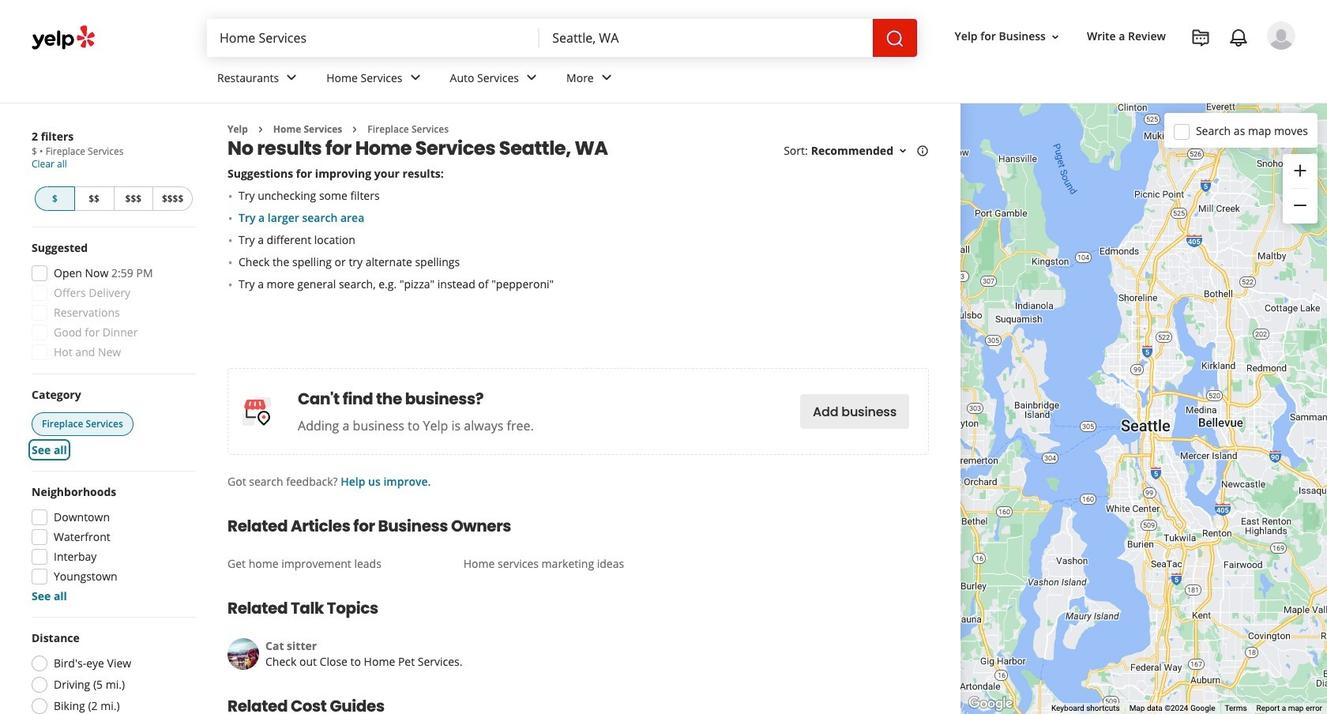 Task type: vqa. For each thing, say whether or not it's contained in the screenshot.
'Projects' icon on the top right of the page
yes



Task type: locate. For each thing, give the bounding box(es) containing it.
2 none field from the left
[[540, 19, 873, 57]]

0 horizontal spatial 24 chevron down v2 image
[[406, 68, 425, 87]]

16 chevron right v2 image
[[254, 123, 267, 136], [349, 123, 361, 136]]

24 chevron down v2 image
[[282, 68, 301, 87]]

3 24 chevron down v2 image from the left
[[597, 68, 616, 87]]

16 chevron down v2 image
[[1050, 31, 1062, 43]]

1 horizontal spatial 24 chevron down v2 image
[[523, 68, 541, 87]]

None field
[[207, 19, 540, 57], [540, 19, 873, 57]]

24 chevron down v2 image
[[406, 68, 425, 87], [523, 68, 541, 87], [597, 68, 616, 87]]

1 none field from the left
[[207, 19, 540, 57]]

none field address, neighborhood, city, state or zip
[[540, 19, 873, 57]]

map region
[[961, 104, 1328, 715]]

search image
[[886, 29, 905, 48]]

1 horizontal spatial 16 chevron right v2 image
[[349, 123, 361, 136]]

business categories element
[[205, 57, 1296, 103]]

none field things to do, nail salons, plumbers
[[207, 19, 540, 57]]

2 horizontal spatial 24 chevron down v2 image
[[597, 68, 616, 87]]

0 horizontal spatial 16 chevron right v2 image
[[254, 123, 267, 136]]

things to do, nail salons, plumbers search field
[[207, 19, 540, 57]]

group
[[1284, 154, 1318, 224], [27, 240, 196, 365], [28, 387, 196, 458], [27, 485, 196, 605]]

1 16 chevron right v2 image from the left
[[254, 123, 267, 136]]

16 chevron down v2 image
[[897, 145, 910, 157]]

option group
[[27, 631, 196, 715]]

None search field
[[207, 19, 917, 57]]



Task type: describe. For each thing, give the bounding box(es) containing it.
projects image
[[1192, 28, 1211, 47]]

2 24 chevron down v2 image from the left
[[523, 68, 541, 87]]

zoom in image
[[1292, 161, 1311, 180]]

address, neighborhood, city, state or zip search field
[[540, 19, 873, 57]]

1 24 chevron down v2 image from the left
[[406, 68, 425, 87]]

user actions element
[[943, 20, 1318, 117]]

16 info v2 image
[[917, 145, 930, 157]]

generic n. image
[[1268, 21, 1296, 50]]

2 16 chevron right v2 image from the left
[[349, 123, 361, 136]]

google image
[[965, 694, 1017, 715]]

notifications image
[[1230, 28, 1249, 47]]

zoom out image
[[1292, 196, 1311, 215]]



